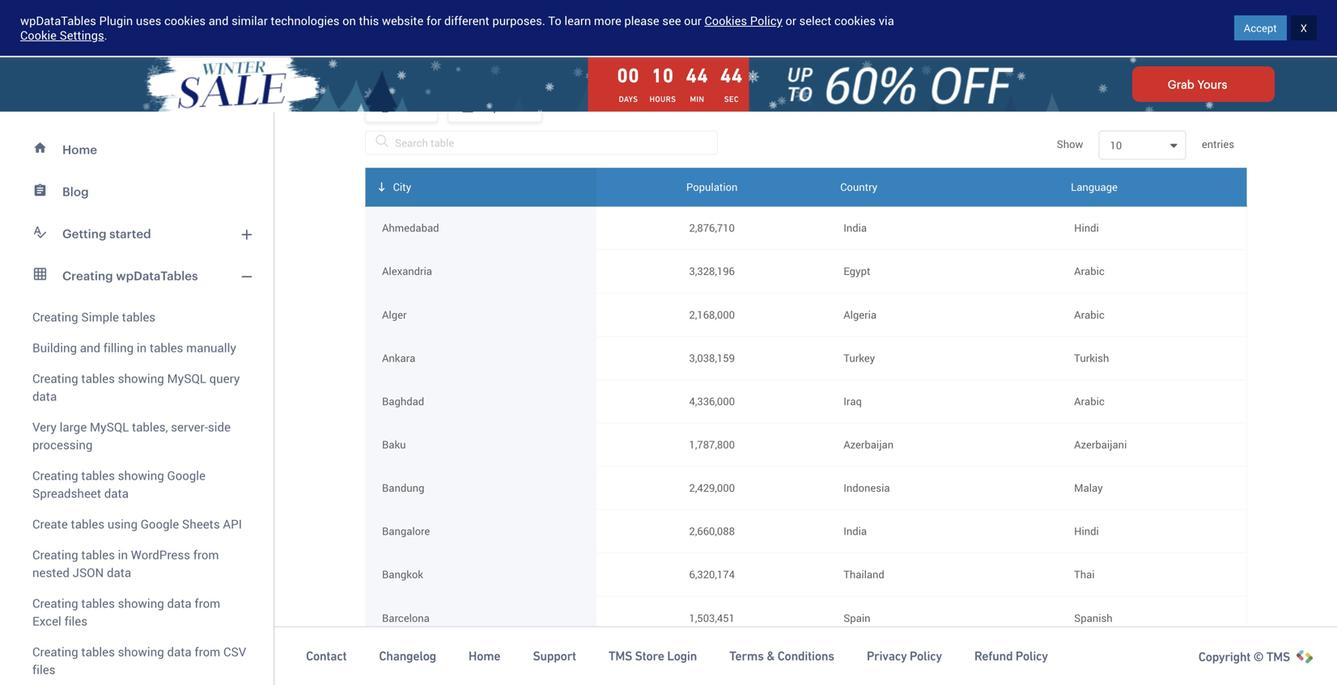 Task type: locate. For each thing, give the bounding box(es) containing it.
1 vertical spatial home link
[[469, 649, 501, 665]]

the inside in this tutorial, we will demonstrate how you can create a wpdatatable that will show all cities with populations greater than 1,500,000, the countries where they are located, and the language spoken.
[[423, 10, 440, 23]]

support link
[[533, 649, 576, 665]]

can
[[600, 0, 620, 7]]

arabic
[[1075, 264, 1105, 279], [1075, 308, 1105, 322], [1075, 394, 1105, 409]]

in right the filling
[[137, 340, 147, 356]]

examine
[[381, 43, 427, 56]]

2 hindi from the top
[[1075, 525, 1100, 539]]

0 vertical spatial home
[[62, 143, 97, 157]]

then
[[532, 43, 556, 56]]

1 horizontal spatial 44
[[721, 64, 743, 87]]

0 vertical spatial files
[[64, 613, 88, 630]]

hindi down "language"
[[1075, 221, 1100, 235]]

language
[[443, 10, 494, 23]]

the down the we
[[423, 10, 440, 23]]

tables up json
[[81, 547, 115, 564]]

creating up building at the left of page
[[32, 309, 78, 326]]

iraq
[[844, 394, 862, 409]]

this inside in this tutorial, we will demonstrate how you can create a wpdatatable that will show all cities with populations greater than 1,500,000, the countries where they are located, and the language spoken.
[[366, 0, 386, 7]]

google inside "link"
[[141, 516, 179, 533]]

from
[[193, 547, 219, 564], [195, 596, 220, 612], [195, 644, 220, 661]]

print
[[398, 99, 423, 114]]

0 horizontal spatial mysql
[[90, 419, 129, 436]]

Country text field
[[844, 666, 1042, 686]]

1 horizontal spatial mysql
[[167, 371, 206, 387]]

creating up spreadsheet
[[32, 468, 78, 484]]

creating inside creating tables showing data from excel files
[[32, 596, 78, 612]]

mysql
[[167, 371, 206, 387], [90, 419, 129, 436]]

data down the wordpress
[[167, 596, 192, 612]]

2 showing from the top
[[118, 468, 164, 484]]

x button
[[1292, 15, 1318, 40]]

different
[[445, 13, 490, 29]]

1 vertical spatial arabic
[[1075, 308, 1105, 322]]

elements.
[[1052, 43, 1106, 56]]

cookies right uses
[[164, 13, 206, 29]]

1 horizontal spatial policy
[[910, 650, 943, 664]]

showing inside creating tables showing mysql query data
[[118, 371, 164, 387]]

0 vertical spatial home link
[[10, 129, 264, 171]]

1 vertical spatial from
[[195, 596, 220, 612]]

data left csv
[[167, 644, 192, 661]]

policy left the or
[[750, 13, 783, 29]]

6,320,174
[[690, 568, 735, 582]]

the left steps
[[623, 43, 640, 56]]

1 arabic from the top
[[1075, 264, 1105, 279]]

home
[[62, 143, 97, 157], [469, 650, 501, 664]]

0 vertical spatial wpdatatables
[[20, 13, 96, 29]]

azerbaijani
[[1075, 438, 1128, 452]]

1 horizontal spatial 10
[[1111, 138, 1123, 153]]

select
[[800, 13, 832, 29]]

tables down creating simple tables link
[[150, 340, 183, 356]]

in this tutorial, we will demonstrate how you can create a wpdatatable that will show all cities with populations greater than 1,500,000, the countries where they are located, and the language spoken.
[[352, 0, 1261, 23]]

2 horizontal spatial in
[[894, 43, 904, 56]]

creating
[[62, 269, 113, 283], [32, 309, 78, 326], [32, 371, 78, 387], [32, 468, 78, 484], [32, 547, 78, 564], [32, 596, 78, 612], [32, 644, 78, 661]]

tables,
[[132, 419, 168, 436]]

this right on
[[359, 13, 379, 29]]

1 horizontal spatial files
[[64, 613, 88, 630]]

files right "excel" at the left bottom
[[64, 613, 88, 630]]

show
[[1057, 137, 1087, 152]]

0 horizontal spatial home link
[[10, 129, 264, 171]]

our
[[684, 13, 702, 29]]

from inside creating tables showing data from excel files
[[195, 596, 220, 612]]

showing for creating tables showing data from excel files
[[118, 596, 164, 612]]

2 arabic from the top
[[1075, 308, 1105, 322]]

showing
[[118, 371, 164, 387], [118, 468, 164, 484], [118, 596, 164, 612], [118, 644, 164, 661]]

mysql down manually
[[167, 371, 206, 387]]

2,876,710
[[690, 221, 735, 235]]

0 horizontal spatial query
[[209, 371, 240, 387]]

1 showing from the top
[[118, 371, 164, 387]]

showing down building and filling in tables manually link
[[118, 371, 164, 387]]

they
[[1216, 0, 1240, 7]]

will up the or
[[770, 0, 789, 7]]

in inside "creating tables in wordpress from nested json data"
[[118, 547, 128, 564]]

files inside creating tables showing data from excel files
[[64, 613, 88, 630]]

cookies policy link
[[705, 13, 783, 29]]

tables inside creating tables showing data from excel files
[[81, 596, 115, 612]]

building and filling in tables manually
[[32, 340, 236, 356]]

1 vertical spatial 10
[[1111, 138, 1123, 153]]

turkey
[[844, 351, 876, 366]]

creating up creating simple tables
[[62, 269, 113, 283]]

showing inside creating tables showing google spreadsheet data
[[118, 468, 164, 484]]

creating down building at the left of page
[[32, 371, 78, 387]]

technologies
[[271, 13, 340, 29]]

website
[[382, 13, 424, 29]]

4,336,000
[[690, 394, 735, 409]]

create right to
[[747, 43, 782, 56]]

google
[[167, 468, 206, 484], [141, 516, 179, 533]]

see
[[663, 13, 681, 29]]

City text field
[[382, 666, 581, 686]]

language: activate to sort column ascending element
[[1059, 168, 1248, 207]]

city
[[393, 180, 412, 195]]

hindi
[[1075, 221, 1100, 235], [1075, 525, 1100, 539]]

home link up city text box
[[469, 649, 501, 665]]

2 44 from the left
[[721, 64, 743, 87]]

showing for creating tables showing mysql query data
[[118, 371, 164, 387]]

and inside wpdatatables plugin uses cookies and similar technologies on this website for different purposes. to learn more please see our cookies policy or select cookies via cookie settings .
[[209, 13, 229, 29]]

creating inside creating tables showing google spreadsheet data
[[32, 468, 78, 484]]

1 horizontal spatial table
[[808, 43, 835, 56]]

1 vertical spatial mysql
[[90, 419, 129, 436]]

tables for creating tables showing google spreadsheet data
[[81, 468, 115, 484]]

and left the filling
[[80, 340, 100, 356]]

and
[[399, 10, 420, 23], [209, 13, 229, 29], [509, 43, 529, 56], [838, 43, 858, 56], [80, 340, 100, 356]]

home up city text box
[[469, 650, 501, 664]]

policy for refund policy
[[1016, 650, 1049, 664]]

mysql right large
[[90, 419, 129, 436]]

wpdatatables up creating simple tables link
[[116, 269, 198, 283]]

creating inside "creating tables in wordpress from nested json data"
[[32, 547, 78, 564]]

bandung
[[382, 481, 425, 496]]

getting started link
[[10, 213, 264, 255]]

more
[[594, 13, 622, 29]]

spreadsheet
[[32, 486, 101, 502]]

showing inside creating tables showing data from excel files
[[118, 596, 164, 612]]

1 vertical spatial query
[[209, 371, 240, 387]]

1 vertical spatial files
[[32, 662, 55, 679]]

1 will from the left
[[455, 0, 473, 7]]

json
[[73, 565, 104, 581]]

1 horizontal spatial in
[[137, 340, 147, 356]]

the right detail
[[940, 43, 958, 56]]

table down different
[[451, 43, 478, 56]]

0 vertical spatial mysql
[[167, 371, 206, 387]]

to
[[733, 43, 744, 56]]

3 arabic from the top
[[1075, 394, 1105, 409]]

populations
[[900, 0, 965, 7]]

hindi down malay at the bottom right
[[1075, 525, 1100, 539]]

policy for privacy policy
[[910, 650, 943, 664]]

excel
[[32, 613, 61, 630]]

home up 'blog'
[[62, 143, 97, 157]]

large
[[60, 419, 87, 436]]

policy right refund
[[1016, 650, 1049, 664]]

44 up 'min'
[[686, 64, 709, 87]]

home link up 'blog'
[[10, 129, 264, 171]]

accept
[[1245, 21, 1278, 35]]

0 vertical spatial india
[[844, 221, 867, 235]]

get started link
[[1172, 9, 1322, 48]]

1 horizontal spatial home
[[469, 650, 501, 664]]

table down the select
[[808, 43, 835, 56]]

create inside in this tutorial, we will demonstrate how you can create a wpdatatable that will show all cities with populations greater than 1,500,000, the countries where they are located, and the language spoken.
[[623, 0, 658, 7]]

Search table search field
[[365, 131, 718, 155]]

wpdatatable that
[[671, 0, 767, 7]]

0 horizontal spatial 10
[[652, 64, 674, 87]]

spoken.
[[497, 10, 539, 23]]

india up "thailand"
[[844, 525, 867, 539]]

showing down very large mysql tables, server-side processing "link"
[[118, 468, 164, 484]]

wordpress
[[131, 547, 190, 564]]

uses
[[136, 13, 161, 29]]

ahmedabad
[[382, 221, 439, 235]]

home link
[[10, 129, 264, 171], [469, 649, 501, 665]]

in right study
[[894, 43, 904, 56]]

get
[[1218, 20, 1235, 36]]

1 vertical spatial hindi
[[1075, 525, 1100, 539]]

from inside "creating tables in wordpress from nested json data"
[[193, 547, 219, 564]]

wpdatatables left .
[[20, 13, 96, 29]]

and down 'tutorial,'
[[399, 10, 420, 23]]

2,660,088
[[690, 525, 735, 539]]

0 horizontal spatial 44
[[686, 64, 709, 87]]

1 cookies from the left
[[164, 13, 206, 29]]

data inside creating tables showing google spreadsheet data
[[104, 486, 129, 502]]

0 vertical spatial from
[[193, 547, 219, 564]]

india for 2,876,710
[[844, 221, 867, 235]]

tables up building and filling in tables manually link
[[122, 309, 156, 326]]

creating for creating tables showing data from excel files
[[32, 596, 78, 612]]

1 hindi from the top
[[1075, 221, 1100, 235]]

creating tables showing data from excel files link
[[10, 589, 264, 637]]

&
[[767, 650, 775, 664]]

query down manually
[[209, 371, 240, 387]]

creating up "excel" at the left bottom
[[32, 596, 78, 612]]

0 horizontal spatial files
[[32, 662, 55, 679]]

0 vertical spatial in
[[894, 43, 904, 56]]

tables up spreadsheet
[[81, 468, 115, 484]]

10 inside button
[[1111, 138, 1123, 153]]

2 vertical spatial in
[[118, 547, 128, 564]]

10 up hours
[[652, 64, 674, 87]]

0 horizontal spatial policy
[[750, 13, 783, 29]]

query
[[961, 43, 993, 56], [209, 371, 240, 387]]

1 vertical spatial create
[[747, 43, 782, 56]]

india down country
[[844, 221, 867, 235]]

files for creating tables showing data from csv files
[[32, 662, 55, 679]]

creating inside creating tables showing mysql query data
[[32, 371, 78, 387]]

the
[[423, 10, 440, 23], [430, 43, 448, 56], [623, 43, 640, 56], [940, 43, 958, 56]]

and left study
[[838, 43, 858, 56]]

0 vertical spatial arabic
[[1075, 264, 1105, 279]]

greater
[[968, 0, 1008, 7]]

tables inside creating tables showing google spreadsheet data
[[81, 468, 115, 484]]

0 horizontal spatial wpdatatables
[[20, 13, 96, 29]]

this up located,
[[366, 0, 386, 7]]

10 right show
[[1111, 138, 1123, 153]]

arabic for algeria
[[1075, 308, 1105, 322]]

tms left store
[[609, 650, 633, 664]]

policy up country text box
[[910, 650, 943, 664]]

this down the or
[[785, 43, 805, 56]]

wpdatatables inside wpdatatables plugin uses cookies and similar technologies on this website for different purposes. to learn more please see our cookies policy or select cookies via cookie settings .
[[20, 13, 96, 29]]

0 horizontal spatial tms
[[609, 650, 633, 664]]

creating up nested
[[32, 547, 78, 564]]

tables inside "creating tables in wordpress from nested json data"
[[81, 547, 115, 564]]

3 showing from the top
[[118, 596, 164, 612]]

creating for creating tables showing mysql query data
[[32, 371, 78, 387]]

0 horizontal spatial create
[[623, 0, 658, 7]]

and left similar
[[209, 13, 229, 29]]

2 vertical spatial from
[[195, 644, 220, 661]]

tms right ©
[[1267, 650, 1291, 665]]

files for creating tables showing data from excel files
[[64, 613, 88, 630]]

1 vertical spatial this
[[359, 13, 379, 29]]

print button
[[365, 90, 438, 123]]

0 horizontal spatial in
[[118, 547, 128, 564]]

2 vertical spatial this
[[785, 43, 805, 56]]

thai
[[1075, 568, 1095, 582]]

0 vertical spatial this
[[366, 0, 386, 7]]

showing down creating tables in wordpress from nested json data link
[[118, 596, 164, 612]]

creating for creating tables in wordpress from nested json data
[[32, 547, 78, 564]]

country: activate to sort column ascending element
[[828, 168, 1059, 207]]

wpdatatables
[[20, 13, 96, 29], [116, 269, 198, 283]]

creating tables in wordpress from nested json data
[[32, 547, 219, 581]]

44 up sec
[[721, 64, 743, 87]]

grab
[[1168, 78, 1195, 91]]

showing down creating tables showing data from excel files link at left bottom
[[118, 644, 164, 661]]

1 horizontal spatial query
[[961, 43, 993, 56]]

how
[[550, 0, 573, 7]]

2 horizontal spatial policy
[[1016, 650, 1049, 664]]

from for creating tables showing data from excel files
[[195, 596, 220, 612]]

are
[[1244, 0, 1261, 7]]

in
[[352, 0, 363, 7]]

population: activate to sort column ascending element
[[597, 168, 828, 207]]

1 horizontal spatial create
[[747, 43, 782, 56]]

query inside creating tables showing mysql query data
[[209, 371, 240, 387]]

showing inside creating tables showing data from csv files
[[118, 644, 164, 661]]

tables down creating tables showing data from excel files
[[81, 644, 115, 661]]

contact link
[[306, 649, 347, 665]]

creating for creating tables showing google spreadsheet data
[[32, 468, 78, 484]]

files
[[64, 613, 88, 630], [32, 662, 55, 679]]

0 horizontal spatial cookies
[[164, 13, 206, 29]]

indonesia
[[844, 481, 890, 496]]

data right json
[[107, 565, 131, 581]]

files inside creating tables showing data from csv files
[[32, 662, 55, 679]]

tables down the filling
[[81, 371, 115, 387]]

google up the wordpress
[[141, 516, 179, 533]]

a
[[661, 0, 668, 7]]

sec
[[725, 95, 739, 104]]

0 vertical spatial google
[[167, 468, 206, 484]]

query left generator
[[961, 43, 993, 56]]

tables inside creating tables showing mysql query data
[[81, 371, 115, 387]]

hindi for 2,876,710
[[1075, 221, 1100, 235]]

1 vertical spatial india
[[844, 525, 867, 539]]

0 vertical spatial create
[[623, 0, 658, 7]]

data up using
[[104, 486, 129, 502]]

go
[[559, 43, 573, 56]]

creating inside creating tables showing data from csv files
[[32, 644, 78, 661]]

tables left using
[[71, 516, 105, 533]]

export button
[[448, 90, 543, 123]]

creating down "excel" at the left bottom
[[32, 644, 78, 661]]

1 vertical spatial wpdatatables
[[116, 269, 198, 283]]

create up please
[[623, 0, 658, 7]]

1 horizontal spatial wpdatatables
[[116, 269, 198, 283]]

copyright © tms
[[1199, 650, 1291, 665]]

tables down json
[[81, 596, 115, 612]]

this inside wpdatatables plugin uses cookies and similar technologies on this website for different purposes. to learn more please see our cookies policy or select cookies via cookie settings .
[[359, 13, 379, 29]]

from for creating tables in wordpress from nested json data
[[193, 547, 219, 564]]

0 vertical spatial hindi
[[1075, 221, 1100, 235]]

data inside creating tables showing data from excel files
[[167, 596, 192, 612]]

in down using
[[118, 547, 128, 564]]

google down server-
[[167, 468, 206, 484]]

1 vertical spatial in
[[137, 340, 147, 356]]

data up very
[[32, 388, 57, 405]]

creating tables showing google spreadsheet data link
[[10, 461, 264, 509]]

tables inside "link"
[[71, 516, 105, 533]]

mysql inside "very large mysql tables, server-side processing"
[[90, 419, 129, 436]]

0 horizontal spatial will
[[455, 0, 473, 7]]

2 vertical spatial arabic
[[1075, 394, 1105, 409]]

4 showing from the top
[[118, 644, 164, 661]]

cookies down all cities
[[835, 13, 876, 29]]

1,787,800
[[690, 438, 735, 452]]

city: activate to sort column descending element
[[366, 168, 597, 207]]

1 vertical spatial google
[[141, 516, 179, 533]]

all cities
[[825, 0, 870, 7]]

entries
[[1200, 137, 1235, 152]]

will up the language
[[455, 0, 473, 7]]

0 horizontal spatial table
[[451, 43, 478, 56]]

1 horizontal spatial will
[[770, 0, 789, 7]]

building
[[32, 340, 77, 356]]

on
[[343, 13, 356, 29]]

from inside creating tables showing data from csv files
[[195, 644, 220, 661]]

creating for creating simple tables
[[32, 309, 78, 326]]

1 horizontal spatial cookies
[[835, 13, 876, 29]]

google inside creating tables showing google spreadsheet data
[[167, 468, 206, 484]]

2 india from the top
[[844, 525, 867, 539]]

google for showing
[[167, 468, 206, 484]]

tables inside creating tables showing data from csv files
[[81, 644, 115, 661]]

1 india from the top
[[844, 221, 867, 235]]

1 horizontal spatial tms
[[1267, 650, 1291, 665]]

spanish
[[1075, 611, 1113, 626]]

wpdatatables - tables and charts manager wordpress plugin image
[[16, 14, 171, 43]]

files down "excel" at the left bottom
[[32, 662, 55, 679]]



Task type: vqa. For each thing, say whether or not it's contained in the screenshot.
FEATURE 4
no



Task type: describe. For each thing, give the bounding box(es) containing it.
and inside in this tutorial, we will demonstrate how you can create a wpdatatable that will show all cities with populations greater than 1,500,000, the countries where they are located, and the language spoken.
[[399, 10, 420, 23]]

arabic for egypt
[[1075, 264, 1105, 279]]

spain
[[844, 611, 871, 626]]

the countries
[[1103, 0, 1176, 7]]

tables for creating tables in wordpress from nested json data
[[81, 547, 115, 564]]

you
[[576, 0, 596, 7]]

started
[[1238, 20, 1276, 36]]

creating tables showing data from excel files
[[32, 596, 220, 630]]

cookie
[[20, 27, 57, 43]]

tms store login
[[609, 650, 697, 664]]

create tables using google sheets api link
[[10, 509, 264, 540]]

creating for creating wpdatatables
[[62, 269, 113, 283]]

using
[[108, 516, 138, 533]]

tables for creating tables showing data from csv files
[[81, 644, 115, 661]]

tutorial,
[[389, 0, 432, 7]]

hours
[[650, 95, 676, 104]]

from for creating tables showing data from csv files
[[195, 644, 220, 661]]

we
[[436, 0, 451, 7]]

purposes.
[[493, 13, 546, 29]]

privacy
[[867, 650, 907, 664]]

necessary
[[675, 43, 731, 56]]

first,
[[481, 43, 506, 56]]

creating tables showing google spreadsheet data
[[32, 468, 206, 502]]

contact
[[306, 650, 347, 664]]

3,038,159
[[690, 351, 735, 366]]

grab yours link
[[1133, 66, 1275, 102]]

terms
[[730, 650, 764, 664]]

2 will from the left
[[770, 0, 789, 7]]

arabic for iraq
[[1075, 394, 1105, 409]]

data inside creating tables showing data from csv files
[[167, 644, 192, 661]]

turkish
[[1075, 351, 1110, 366]]

changelog
[[379, 650, 436, 664]]

1 vertical spatial home
[[469, 650, 501, 664]]

2 cookies from the left
[[835, 13, 876, 29]]

data inside creating tables showing mysql query data
[[32, 388, 57, 405]]

refund policy link
[[975, 649, 1049, 665]]

2,168,000
[[690, 308, 735, 322]]

1 horizontal spatial home link
[[469, 649, 501, 665]]

From number field
[[613, 649, 812, 678]]

tms store login link
[[609, 649, 697, 665]]

malay
[[1075, 481, 1104, 496]]

azerbaijan
[[844, 438, 894, 452]]

policy inside wpdatatables plugin uses cookies and similar technologies on this website for different purposes. to learn more please see our cookies policy or select cookies via cookie settings .
[[750, 13, 783, 29]]

population
[[687, 180, 738, 195]]

hindi for 2,660,088
[[1075, 525, 1100, 539]]

with
[[873, 0, 897, 7]]

mysql inside creating tables showing mysql query data
[[167, 371, 206, 387]]

getting started
[[62, 227, 151, 241]]

0 horizontal spatial home
[[62, 143, 97, 157]]

terms & conditions
[[730, 650, 835, 664]]

please
[[625, 13, 660, 29]]

conditions
[[778, 650, 835, 664]]

accept button
[[1235, 15, 1287, 40]]

2,429,000
[[690, 481, 735, 496]]

creating tables showing mysql query data link
[[10, 364, 264, 412]]

1 44 from the left
[[686, 64, 709, 87]]

copyright
[[1199, 650, 1251, 665]]

or
[[786, 13, 797, 29]]

simple
[[81, 309, 119, 326]]

tables for creating tables showing data from excel files
[[81, 596, 115, 612]]

started
[[109, 227, 151, 241]]

data inside "creating tables in wordpress from nested json data"
[[107, 565, 131, 581]]

yours
[[1198, 78, 1228, 91]]

0 vertical spatial query
[[961, 43, 993, 56]]

csv
[[223, 644, 246, 661]]

we'll examine the table first, and then go through the steps necessary to create this table and study in detail the query generator elements.
[[352, 43, 1106, 56]]

creating for creating tables showing data from csv files
[[32, 644, 78, 661]]

where
[[1179, 0, 1213, 7]]

sheets
[[182, 516, 220, 533]]

2 table from the left
[[808, 43, 835, 56]]

0 vertical spatial 10
[[652, 64, 674, 87]]

showing for creating tables showing google spreadsheet data
[[118, 468, 164, 484]]

study
[[861, 43, 891, 56]]

building and filling in tables manually link
[[10, 333, 264, 364]]

manually
[[186, 340, 236, 356]]

refund policy
[[975, 650, 1049, 664]]

10 button
[[1111, 132, 1176, 159]]

learn
[[565, 13, 591, 29]]

privacy policy link
[[867, 649, 943, 665]]

google for using
[[141, 516, 179, 533]]

1,500,000,
[[1040, 0, 1099, 7]]

creating tables in wordpress from nested json data link
[[10, 540, 264, 589]]

tables for create tables using google sheets api
[[71, 516, 105, 533]]

we'll
[[352, 43, 378, 56]]

the down for
[[430, 43, 448, 56]]

Search form search field
[[341, 17, 884, 39]]

baku
[[382, 438, 406, 452]]

and left then
[[509, 43, 529, 56]]

very large mysql tables, server-side processing
[[32, 419, 231, 454]]

login
[[667, 650, 697, 664]]

barcelona
[[382, 611, 430, 626]]

create tables using google sheets api
[[32, 516, 242, 533]]

to
[[549, 13, 562, 29]]

ankara
[[382, 351, 416, 366]]

tables for creating tables showing mysql query data
[[81, 371, 115, 387]]

india for 2,660,088
[[844, 525, 867, 539]]

1 table from the left
[[451, 43, 478, 56]]

creating simple tables link
[[10, 297, 264, 333]]

baghdad
[[382, 394, 425, 409]]

bangkok
[[382, 568, 424, 582]]

demonstrate
[[477, 0, 547, 7]]

alexandria
[[382, 264, 432, 279]]

wpdatatables plugin uses cookies and similar technologies on this website for different purposes. to learn more please see our cookies policy or select cookies via cookie settings .
[[20, 13, 895, 43]]

showing for creating tables showing data from csv files
[[118, 644, 164, 661]]

located,
[[352, 10, 397, 23]]

bangalore
[[382, 525, 430, 539]]



